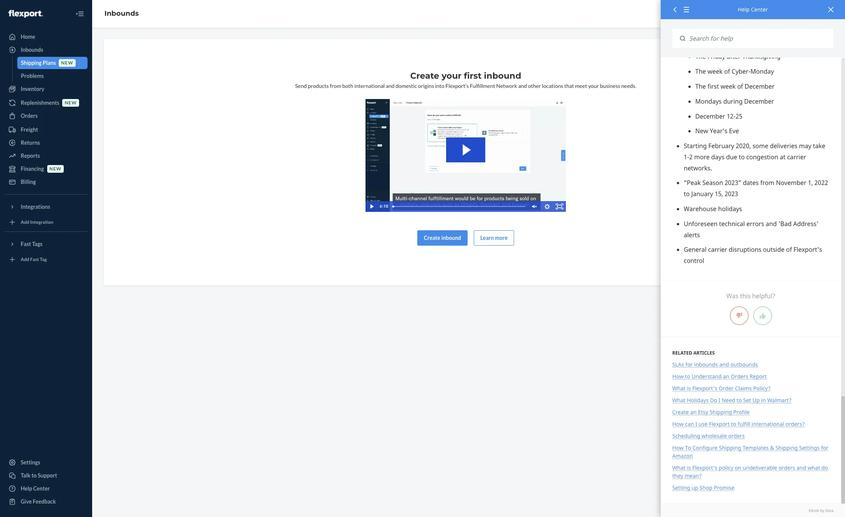 Task type: vqa. For each thing, say whether or not it's contained in the screenshot.
the left Help
yes



Task type: describe. For each thing, give the bounding box(es) containing it.
policy
[[719, 465, 734, 472]]

related articles
[[673, 350, 715, 357]]

returns
[[21, 139, 40, 146]]

flexport logo image
[[8, 10, 43, 18]]

orders inside what is flexport's policy on undeliverable orders and what do they mean?
[[779, 465, 796, 472]]

create inbound
[[424, 235, 461, 241]]

more
[[495, 235, 508, 241]]

add fast tag link
[[5, 254, 88, 266]]

slas
[[673, 361, 685, 369]]

flexport's for order
[[693, 385, 718, 392]]

0 vertical spatial for
[[686, 361, 693, 369]]

set
[[744, 397, 752, 404]]

fulfillment
[[470, 83, 496, 89]]

products
[[308, 83, 329, 89]]

they
[[673, 473, 684, 480]]

scheduling  wholesale orders
[[673, 433, 745, 440]]

locations
[[542, 83, 564, 89]]

returns link
[[5, 137, 88, 149]]

report
[[750, 373, 767, 380]]

configure
[[693, 445, 718, 452]]

problems link
[[17, 70, 88, 82]]

help inside the help center link
[[21, 486, 32, 492]]

amazon
[[673, 453, 693, 460]]

and up how to understand an orders report on the right bottom of the page
[[720, 361, 730, 369]]

1 vertical spatial fast
[[30, 257, 39, 263]]

0 vertical spatial your
[[442, 71, 462, 81]]

domestic
[[396, 83, 417, 89]]

billing
[[21, 179, 36, 185]]

to
[[686, 445, 692, 452]]

orders inside orders link
[[21, 113, 38, 119]]

1 horizontal spatial international
[[752, 421, 785, 428]]

do
[[822, 465, 829, 472]]

both
[[342, 83, 353, 89]]

0 vertical spatial help
[[738, 6, 750, 13]]

replenishments
[[21, 100, 59, 106]]

learn more button
[[474, 230, 515, 246]]

shipping up problems
[[21, 60, 42, 66]]

from
[[330, 83, 341, 89]]

scheduling
[[673, 433, 701, 440]]

add for add fast tag
[[21, 257, 29, 263]]

create for inbound
[[424, 235, 441, 241]]

learn more
[[481, 235, 508, 241]]

talk to support
[[21, 473, 57, 479]]

create your first inbound send products from both international and domestic origins into flexport's fulfillment network and other locations that meet your business needs.
[[295, 71, 637, 89]]

can
[[686, 421, 695, 428]]

create for an
[[673, 409, 689, 416]]

how for how can i use flexport to fulfill international orders?
[[673, 421, 684, 428]]

reports link
[[5, 150, 88, 162]]

other
[[528, 83, 541, 89]]

integrations button
[[5, 201, 88, 213]]

was
[[727, 292, 739, 301]]

flexport
[[709, 421, 730, 428]]

1 vertical spatial i
[[696, 421, 698, 428]]

problems
[[21, 73, 44, 79]]

billing link
[[5, 176, 88, 188]]

wholesale
[[702, 433, 727, 440]]

talk
[[21, 473, 31, 479]]

slas for inbounds and outbounds
[[673, 361, 759, 369]]

promise
[[714, 485, 735, 492]]

undeliverable
[[743, 465, 778, 472]]

1 horizontal spatial an
[[724, 373, 730, 380]]

fast tags
[[21, 241, 43, 247]]

claims
[[736, 385, 752, 392]]

talk to support button
[[5, 470, 88, 482]]

to inside button
[[32, 473, 37, 479]]

home
[[21, 33, 35, 40]]

0 horizontal spatial center
[[33, 486, 50, 492]]

add integration link
[[5, 216, 88, 229]]

fast tags button
[[5, 238, 88, 251]]

on
[[735, 465, 742, 472]]

is for what is flexport's order claims policy?
[[687, 385, 691, 392]]

shipping plans
[[21, 60, 56, 66]]

Search search field
[[686, 29, 834, 48]]

helpful?
[[753, 292, 776, 301]]

home link
[[5, 31, 88, 43]]

orders?
[[786, 421, 805, 428]]

tags
[[32, 241, 43, 247]]

shipping down wholesale
[[720, 445, 742, 452]]

international inside create your first inbound send products from both international and domestic origins into flexport's fulfillment network and other locations that meet your business needs.
[[355, 83, 385, 89]]

need
[[722, 397, 736, 404]]

1 horizontal spatial center
[[752, 6, 769, 13]]

add integration
[[21, 220, 53, 225]]

&
[[771, 445, 775, 452]]

walmart?
[[768, 397, 792, 404]]

setting
[[673, 485, 691, 492]]

shipping right &
[[776, 445, 798, 452]]

what
[[808, 465, 821, 472]]

reports
[[21, 153, 40, 159]]



Task type: locate. For each thing, give the bounding box(es) containing it.
an left the etsy
[[691, 409, 697, 416]]

help center link
[[5, 483, 88, 495]]

an up "order"
[[724, 373, 730, 380]]

how down slas
[[673, 373, 684, 380]]

tag
[[40, 257, 47, 263]]

2 add from the top
[[21, 257, 29, 263]]

1 vertical spatial help center
[[21, 486, 50, 492]]

how can i use flexport to fulfill international orders?
[[673, 421, 805, 428]]

flexport's
[[693, 385, 718, 392], [693, 465, 718, 472]]

1 vertical spatial create
[[424, 235, 441, 241]]

1 vertical spatial help
[[21, 486, 32, 492]]

what holidays do i need to set up in walmart?
[[673, 397, 792, 404]]

to left fulfill
[[732, 421, 737, 428]]

and left the what
[[797, 465, 807, 472]]

1 vertical spatial orders
[[779, 465, 796, 472]]

elevio by dixa
[[809, 508, 834, 514]]

0 horizontal spatial international
[[355, 83, 385, 89]]

business
[[600, 83, 621, 89]]

integration
[[30, 220, 53, 225]]

1 vertical spatial add
[[21, 257, 29, 263]]

give feedback
[[21, 499, 56, 505]]

2 flexport's from the top
[[693, 465, 718, 472]]

0 vertical spatial fast
[[21, 241, 31, 247]]

what inside what is flexport's policy on undeliverable orders and what do they mean?
[[673, 465, 686, 472]]

1 vertical spatial is
[[687, 465, 691, 472]]

new down the reports link
[[49, 166, 62, 172]]

how to configure shipping templates & shipping settings for amazon
[[673, 445, 829, 460]]

feedback
[[33, 499, 56, 505]]

what is flexport's policy on undeliverable orders and what do they mean?
[[673, 465, 829, 480]]

order
[[719, 385, 734, 392]]

0 vertical spatial international
[[355, 83, 385, 89]]

fast left tag
[[30, 257, 39, 263]]

send
[[295, 83, 307, 89]]

into
[[435, 83, 445, 89]]

0 horizontal spatial an
[[691, 409, 697, 416]]

0 horizontal spatial inbounds
[[21, 46, 43, 53]]

create an etsy shipping profile
[[673, 409, 750, 416]]

help up "search" search box
[[738, 6, 750, 13]]

0 horizontal spatial settings
[[21, 460, 40, 466]]

0 vertical spatial is
[[687, 385, 691, 392]]

1 vertical spatial new
[[65, 100, 77, 106]]

use
[[699, 421, 708, 428]]

1 what from the top
[[673, 385, 686, 392]]

international
[[355, 83, 385, 89], [752, 421, 785, 428]]

for up do
[[822, 445, 829, 452]]

3 what from the top
[[673, 465, 686, 472]]

etsy
[[699, 409, 709, 416]]

video element
[[366, 99, 566, 212]]

new for shipping plans
[[61, 60, 73, 66]]

new up orders link
[[65, 100, 77, 106]]

policy?
[[754, 385, 771, 392]]

profile
[[734, 409, 750, 416]]

0 vertical spatial inbound
[[484, 71, 522, 81]]

2 what from the top
[[673, 397, 686, 404]]

an
[[724, 373, 730, 380], [691, 409, 697, 416]]

add for add integration
[[21, 220, 29, 225]]

add down fast tags
[[21, 257, 29, 263]]

how to understand an orders report
[[673, 373, 767, 380]]

0 vertical spatial what
[[673, 385, 686, 392]]

fast left "tags"
[[21, 241, 31, 247]]

0 vertical spatial flexport's
[[693, 385, 718, 392]]

2 vertical spatial what
[[673, 465, 686, 472]]

and inside what is flexport's policy on undeliverable orders and what do they mean?
[[797, 465, 807, 472]]

up
[[753, 397, 760, 404]]

orders link
[[5, 110, 88, 122]]

international right both
[[355, 83, 385, 89]]

was this helpful?
[[727, 292, 776, 301]]

2 vertical spatial create
[[673, 409, 689, 416]]

2 vertical spatial how
[[673, 445, 684, 452]]

1 is from the top
[[687, 385, 691, 392]]

to left "set"
[[737, 397, 742, 404]]

learn
[[481, 235, 494, 241]]

in
[[762, 397, 766, 404]]

1 horizontal spatial i
[[719, 397, 721, 404]]

1 vertical spatial inbounds
[[21, 46, 43, 53]]

0 horizontal spatial help
[[21, 486, 32, 492]]

1 horizontal spatial inbounds link
[[105, 9, 139, 18]]

for inside how to configure shipping templates & shipping settings for amazon
[[822, 445, 829, 452]]

how left the 'can'
[[673, 421, 684, 428]]

1 vertical spatial orders
[[731, 373, 749, 380]]

flexport's down understand
[[693, 385, 718, 392]]

1 vertical spatial how
[[673, 421, 684, 428]]

to
[[686, 373, 691, 380], [737, 397, 742, 404], [732, 421, 737, 428], [32, 473, 37, 479]]

1 vertical spatial for
[[822, 445, 829, 452]]

first
[[464, 71, 482, 81]]

to left understand
[[686, 373, 691, 380]]

dixa
[[826, 508, 834, 514]]

and left domestic
[[386, 83, 395, 89]]

inbounds
[[695, 361, 719, 369]]

0 vertical spatial how
[[673, 373, 684, 380]]

help center up give feedback
[[21, 486, 50, 492]]

your up 'flexport's'
[[442, 71, 462, 81]]

0 horizontal spatial orders
[[729, 433, 745, 440]]

templates
[[743, 445, 769, 452]]

understand
[[692, 373, 722, 380]]

new for financing
[[49, 166, 62, 172]]

shipping
[[21, 60, 42, 66], [710, 409, 732, 416], [720, 445, 742, 452], [776, 445, 798, 452]]

international right fulfill
[[752, 421, 785, 428]]

inbounds link
[[105, 9, 139, 18], [5, 44, 88, 56]]

0 vertical spatial settings
[[800, 445, 820, 452]]

1 flexport's from the top
[[693, 385, 718, 392]]

0 horizontal spatial inbounds link
[[5, 44, 88, 56]]

how up amazon
[[673, 445, 684, 452]]

do
[[711, 397, 718, 404]]

video thumbnail image
[[366, 99, 566, 212], [366, 99, 566, 212]]

what for what holidays do i need to set up in walmart?
[[673, 397, 686, 404]]

0 vertical spatial inbounds link
[[105, 9, 139, 18]]

is for what is flexport's policy on undeliverable orders and what do they mean?
[[687, 465, 691, 472]]

flexport's for policy
[[693, 465, 718, 472]]

articles
[[694, 350, 715, 357]]

1 add from the top
[[21, 220, 29, 225]]

how for how to understand an orders report
[[673, 373, 684, 380]]

your right meet
[[589, 83, 599, 89]]

what
[[673, 385, 686, 392], [673, 397, 686, 404], [673, 465, 686, 472]]

freight link
[[5, 124, 88, 136]]

0 vertical spatial add
[[21, 220, 29, 225]]

what left holidays
[[673, 397, 686, 404]]

0 vertical spatial new
[[61, 60, 73, 66]]

orders down "how can i use flexport to fulfill international orders?"
[[729, 433, 745, 440]]

help up give
[[21, 486, 32, 492]]

and
[[386, 83, 395, 89], [519, 83, 527, 89], [720, 361, 730, 369], [797, 465, 807, 472]]

center down talk to support
[[33, 486, 50, 492]]

flexport's
[[446, 83, 469, 89]]

network
[[497, 83, 518, 89]]

1 vertical spatial inbounds link
[[5, 44, 88, 56]]

help center up "search" search box
[[738, 6, 769, 13]]

close navigation image
[[75, 9, 85, 18]]

1 vertical spatial what
[[673, 397, 686, 404]]

what up they
[[673, 465, 686, 472]]

1 how from the top
[[673, 373, 684, 380]]

how inside how to configure shipping templates & shipping settings for amazon
[[673, 445, 684, 452]]

settings up talk
[[21, 460, 40, 466]]

inbounds
[[105, 9, 139, 18], [21, 46, 43, 53]]

what is flexport's order claims policy?
[[673, 385, 771, 392]]

inbound inside button
[[442, 235, 461, 241]]

meet
[[575, 83, 588, 89]]

1 horizontal spatial for
[[822, 445, 829, 452]]

2 is from the top
[[687, 465, 691, 472]]

is inside what is flexport's policy on undeliverable orders and what do they mean?
[[687, 465, 691, 472]]

0 vertical spatial create
[[410, 71, 440, 81]]

settings up the what
[[800, 445, 820, 452]]

0 vertical spatial inbounds
[[105, 9, 139, 18]]

1 horizontal spatial your
[[589, 83, 599, 89]]

0 vertical spatial i
[[719, 397, 721, 404]]

new right plans at left
[[61, 60, 73, 66]]

what down slas
[[673, 385, 686, 392]]

how for how to configure shipping templates & shipping settings for amazon
[[673, 445, 684, 452]]

1 horizontal spatial help center
[[738, 6, 769, 13]]

help center
[[738, 6, 769, 13], [21, 486, 50, 492]]

outbounds
[[731, 361, 759, 369]]

give feedback button
[[5, 496, 88, 508]]

create inside create your first inbound send products from both international and domestic origins into flexport's fulfillment network and other locations that meet your business needs.
[[410, 71, 440, 81]]

i right the 'can'
[[696, 421, 698, 428]]

0 horizontal spatial for
[[686, 361, 693, 369]]

0 vertical spatial center
[[752, 6, 769, 13]]

plans
[[43, 60, 56, 66]]

inbound inside create your first inbound send products from both international and domestic origins into flexport's fulfillment network and other locations that meet your business needs.
[[484, 71, 522, 81]]

inventory link
[[5, 83, 88, 95]]

shipping up flexport
[[710, 409, 732, 416]]

your
[[442, 71, 462, 81], [589, 83, 599, 89]]

settings link
[[5, 457, 88, 469]]

2 how from the top
[[673, 421, 684, 428]]

0 vertical spatial orders
[[21, 113, 38, 119]]

1 vertical spatial your
[[589, 83, 599, 89]]

inbound left learn
[[442, 235, 461, 241]]

i
[[719, 397, 721, 404], [696, 421, 698, 428]]

inbound up network
[[484, 71, 522, 81]]

settings inside how to configure shipping templates & shipping settings for amazon
[[800, 445, 820, 452]]

up
[[692, 485, 699, 492]]

for right slas
[[686, 361, 693, 369]]

create inside button
[[424, 235, 441, 241]]

1 horizontal spatial inbound
[[484, 71, 522, 81]]

flexport's inside what is flexport's policy on undeliverable orders and what do they mean?
[[693, 465, 718, 472]]

new for replenishments
[[65, 100, 77, 106]]

1 vertical spatial center
[[33, 486, 50, 492]]

related
[[673, 350, 693, 357]]

1 vertical spatial settings
[[21, 460, 40, 466]]

1 horizontal spatial inbounds
[[105, 9, 139, 18]]

0 horizontal spatial inbound
[[442, 235, 461, 241]]

orders right the undeliverable
[[779, 465, 796, 472]]

flexport's up mean?
[[693, 465, 718, 472]]

what for what is flexport's order claims policy?
[[673, 385, 686, 392]]

add
[[21, 220, 29, 225], [21, 257, 29, 263]]

setting up shop promise
[[673, 485, 735, 492]]

inventory
[[21, 86, 44, 92]]

1 vertical spatial international
[[752, 421, 785, 428]]

0 horizontal spatial your
[[442, 71, 462, 81]]

0 vertical spatial orders
[[729, 433, 745, 440]]

0 vertical spatial an
[[724, 373, 730, 380]]

freight
[[21, 126, 38, 133]]

0 horizontal spatial help center
[[21, 486, 50, 492]]

for
[[686, 361, 693, 369], [822, 445, 829, 452]]

1 horizontal spatial help
[[738, 6, 750, 13]]

mean?
[[685, 473, 702, 480]]

add left 'integration' on the left
[[21, 220, 29, 225]]

0 horizontal spatial orders
[[21, 113, 38, 119]]

1 vertical spatial an
[[691, 409, 697, 416]]

settings
[[800, 445, 820, 452], [21, 460, 40, 466]]

1 vertical spatial inbound
[[442, 235, 461, 241]]

1 horizontal spatial orders
[[779, 465, 796, 472]]

1 vertical spatial flexport's
[[693, 465, 718, 472]]

0 vertical spatial help center
[[738, 6, 769, 13]]

orders up freight
[[21, 113, 38, 119]]

fast inside dropdown button
[[21, 241, 31, 247]]

create for your
[[410, 71, 440, 81]]

i right the do
[[719, 397, 721, 404]]

is up mean?
[[687, 465, 691, 472]]

3 how from the top
[[673, 445, 684, 452]]

what for what is flexport's policy on undeliverable orders and what do they mean?
[[673, 465, 686, 472]]

by
[[821, 508, 825, 514]]

and left other
[[519, 83, 527, 89]]

2 vertical spatial new
[[49, 166, 62, 172]]

to right talk
[[32, 473, 37, 479]]

orders up claims
[[731, 373, 749, 380]]

0 horizontal spatial i
[[696, 421, 698, 428]]

is up holidays
[[687, 385, 691, 392]]

orders
[[729, 433, 745, 440], [779, 465, 796, 472]]

create inbound button
[[418, 230, 468, 246]]

new
[[61, 60, 73, 66], [65, 100, 77, 106], [49, 166, 62, 172]]

1 horizontal spatial settings
[[800, 445, 820, 452]]

1 horizontal spatial orders
[[731, 373, 749, 380]]

center up "search" search box
[[752, 6, 769, 13]]

add fast tag
[[21, 257, 47, 263]]



